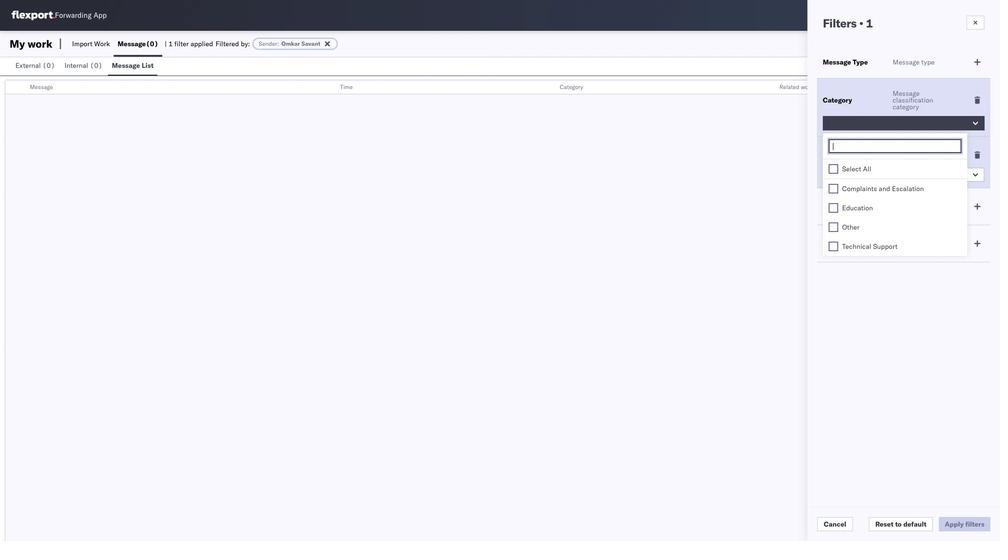 Task type: locate. For each thing, give the bounding box(es) containing it.
message list
[[112, 61, 154, 70]]

(0) right external on the top of page
[[42, 61, 55, 70]]

omkar up complaints
[[834, 171, 855, 179]]

(0)
[[146, 39, 158, 48], [42, 61, 55, 70], [90, 61, 102, 70]]

(0) right internal
[[90, 61, 102, 70]]

type
[[853, 58, 868, 66]]

1 horizontal spatial savant
[[857, 171, 879, 179]]

message left type
[[823, 58, 851, 66]]

category
[[560, 83, 583, 91], [823, 96, 852, 105]]

work for my
[[28, 37, 52, 51]]

1 horizontal spatial omkar
[[834, 171, 855, 179]]

message for message (0)
[[118, 39, 146, 48]]

list box
[[823, 159, 968, 256]]

message for message type
[[893, 58, 920, 66]]

person
[[893, 147, 914, 156]]

sender up select
[[823, 151, 846, 159]]

message classification category
[[893, 89, 934, 111]]

cancel button
[[817, 517, 853, 532]]

message down external (0) button
[[30, 83, 53, 91]]

complaints
[[842, 184, 877, 193]]

date
[[851, 239, 866, 248]]

external (0) button
[[12, 57, 61, 76]]

(0) inside 'button'
[[90, 61, 102, 70]]

cancel
[[824, 520, 847, 529]]

shipment
[[823, 202, 854, 211]]

message inside button
[[112, 61, 140, 70]]

import work
[[72, 39, 110, 48]]

message left "created"
[[893, 236, 920, 245]]

resize handle column header
[[324, 80, 335, 95], [544, 80, 555, 95], [763, 80, 775, 95], [983, 80, 995, 95]]

savant
[[302, 40, 320, 47], [857, 171, 879, 179]]

4 resize handle column header from the left
[[983, 80, 995, 95]]

0 horizontal spatial sender
[[259, 40, 277, 47]]

sender
[[259, 40, 277, 47], [823, 151, 846, 159]]

1 horizontal spatial sender
[[823, 151, 846, 159]]

savant inside button
[[857, 171, 879, 179]]

app
[[94, 11, 107, 20]]

2 resize handle column header from the left
[[544, 80, 555, 95]]

item/shipment
[[815, 83, 855, 91]]

omkar right :
[[282, 40, 300, 47]]

0 horizontal spatial 1
[[169, 39, 173, 48]]

None checkbox
[[829, 184, 839, 194], [829, 203, 839, 213], [829, 242, 839, 251], [829, 184, 839, 194], [829, 203, 839, 213], [829, 242, 839, 251]]

sender for sender
[[823, 151, 846, 159]]

0 vertical spatial category
[[560, 83, 583, 91]]

1 horizontal spatial 1
[[866, 16, 873, 30]]

•
[[860, 16, 864, 30]]

forwarding app link
[[12, 11, 107, 20]]

1 horizontal spatial (0)
[[90, 61, 102, 70]]

sender right by:
[[259, 40, 277, 47]]

(0) for internal (0)
[[90, 61, 102, 70]]

work right related
[[801, 83, 814, 91]]

1 horizontal spatial category
[[823, 96, 852, 105]]

the
[[893, 154, 903, 163]]

filtered
[[216, 39, 239, 48]]

message inside the 'message classification category'
[[893, 89, 920, 98]]

(0) left |
[[146, 39, 158, 48]]

0 horizontal spatial (0)
[[42, 61, 55, 70]]

message
[[118, 39, 146, 48], [823, 58, 851, 66], [893, 58, 920, 66], [112, 61, 140, 70], [30, 83, 53, 91], [893, 89, 920, 98], [893, 236, 920, 245]]

forwarding app
[[55, 11, 107, 20]]

0 vertical spatial work
[[28, 37, 52, 51]]

1 vertical spatial sender
[[823, 151, 846, 159]]

1 resize handle column header from the left
[[324, 80, 335, 95]]

(0) inside button
[[42, 61, 55, 70]]

work for related
[[801, 83, 814, 91]]

time
[[340, 83, 353, 91]]

0 vertical spatial sender
[[259, 40, 277, 47]]

Search Shipments (/) text field
[[816, 8, 909, 23]]

0 vertical spatial omkar
[[282, 40, 300, 47]]

omkar inside button
[[834, 171, 855, 179]]

message for message list
[[112, 61, 140, 70]]

1 vertical spatial work
[[801, 83, 814, 91]]

resize handle column header for category
[[763, 80, 775, 95]]

default
[[904, 520, 927, 529]]

message type
[[823, 58, 868, 66]]

message up the message list
[[118, 39, 146, 48]]

3 resize handle column header from the left
[[763, 80, 775, 95]]

None checkbox
[[829, 164, 839, 174], [829, 223, 839, 232], [829, 164, 839, 174], [829, 223, 839, 232]]

technical
[[842, 242, 872, 251]]

message type
[[893, 58, 935, 66]]

2 horizontal spatial (0)
[[146, 39, 158, 48]]

message for message classification category
[[893, 89, 920, 98]]

message up category
[[893, 89, 920, 98]]

1 horizontal spatial work
[[801, 83, 814, 91]]

select
[[842, 165, 862, 173]]

work
[[28, 37, 52, 51], [801, 83, 814, 91]]

1 right |
[[169, 39, 173, 48]]

internal (0) button
[[61, 57, 108, 76]]

1
[[866, 16, 873, 30], [169, 39, 173, 48]]

None text field
[[832, 143, 961, 151]]

1 vertical spatial category
[[823, 96, 852, 105]]

other
[[842, 223, 860, 232]]

os button
[[967, 4, 989, 26]]

0 horizontal spatial work
[[28, 37, 52, 51]]

0 horizontal spatial omkar
[[282, 40, 300, 47]]

reset
[[876, 520, 894, 529]]

message left list
[[112, 61, 140, 70]]

import
[[72, 39, 92, 48]]

1 vertical spatial omkar
[[834, 171, 855, 179]]

resize handle column header for time
[[544, 80, 555, 95]]

flexport. image
[[12, 11, 55, 20]]

message inside message created date
[[893, 236, 920, 245]]

message left 'type'
[[893, 58, 920, 66]]

omkar
[[282, 40, 300, 47], [834, 171, 855, 179]]

1 vertical spatial savant
[[857, 171, 879, 179]]

filters • 1
[[823, 16, 873, 30]]

savant up complaints
[[857, 171, 879, 179]]

omkar savant
[[834, 171, 879, 179]]

reset to default
[[876, 520, 927, 529]]

1 right the •
[[866, 16, 873, 30]]

person who sent the message
[[893, 147, 943, 163]]

0 vertical spatial savant
[[302, 40, 320, 47]]

work up external (0)
[[28, 37, 52, 51]]

0 horizontal spatial savant
[[302, 40, 320, 47]]

related work item/shipment
[[780, 83, 855, 91]]

savant right :
[[302, 40, 320, 47]]

0 vertical spatial 1
[[866, 16, 873, 30]]



Task type: vqa. For each thing, say whether or not it's contained in the screenshot.
the work for My
yes



Task type: describe. For each thing, give the bounding box(es) containing it.
created
[[922, 236, 945, 245]]

classification
[[893, 96, 934, 105]]

internal
[[65, 61, 88, 70]]

type
[[922, 58, 935, 66]]

my work
[[10, 37, 52, 51]]

sent
[[930, 147, 943, 156]]

internal (0)
[[65, 61, 102, 70]]

education
[[842, 204, 873, 212]]

list
[[142, 61, 154, 70]]

support
[[873, 242, 898, 251]]

filter
[[174, 39, 189, 48]]

message
[[905, 154, 931, 163]]

by:
[[241, 39, 250, 48]]

and
[[879, 184, 891, 193]]

work
[[94, 39, 110, 48]]

sender for sender : omkar savant
[[259, 40, 277, 47]]

reset to default button
[[869, 517, 934, 532]]

message (0)
[[118, 39, 158, 48]]

date
[[893, 243, 907, 251]]

message list button
[[108, 57, 158, 76]]

1 vertical spatial 1
[[169, 39, 173, 48]]

os
[[973, 12, 982, 19]]

technical support
[[842, 242, 898, 251]]

sender : omkar savant
[[259, 40, 320, 47]]

created date
[[823, 239, 866, 248]]

escalation
[[892, 184, 924, 193]]

message for message type
[[823, 58, 851, 66]]

message created date
[[893, 236, 945, 251]]

my
[[10, 37, 25, 51]]

0 horizontal spatial category
[[560, 83, 583, 91]]

related
[[780, 83, 800, 91]]

external (0)
[[15, 61, 55, 70]]

import work button
[[68, 31, 114, 57]]

message for message created date
[[893, 236, 920, 245]]

to
[[895, 520, 902, 529]]

message for message
[[30, 83, 53, 91]]

(0) for message (0)
[[146, 39, 158, 48]]

resize handle column header for related work item/shipment
[[983, 80, 995, 95]]

list box containing select all
[[823, 159, 968, 256]]

external
[[15, 61, 41, 70]]

created
[[823, 239, 849, 248]]

who
[[916, 147, 928, 156]]

complaints and escalation
[[842, 184, 924, 193]]

filters
[[823, 16, 857, 30]]

omkar savant button
[[823, 168, 985, 182]]

category
[[893, 103, 919, 111]]

|
[[165, 39, 167, 48]]

:
[[277, 40, 279, 47]]

| 1 filter applied filtered by:
[[165, 39, 250, 48]]

resize handle column header for message
[[324, 80, 335, 95]]

applied
[[191, 39, 213, 48]]

all
[[863, 165, 872, 173]]

select all
[[842, 165, 872, 173]]

forwarding
[[55, 11, 92, 20]]

(0) for external (0)
[[42, 61, 55, 70]]



